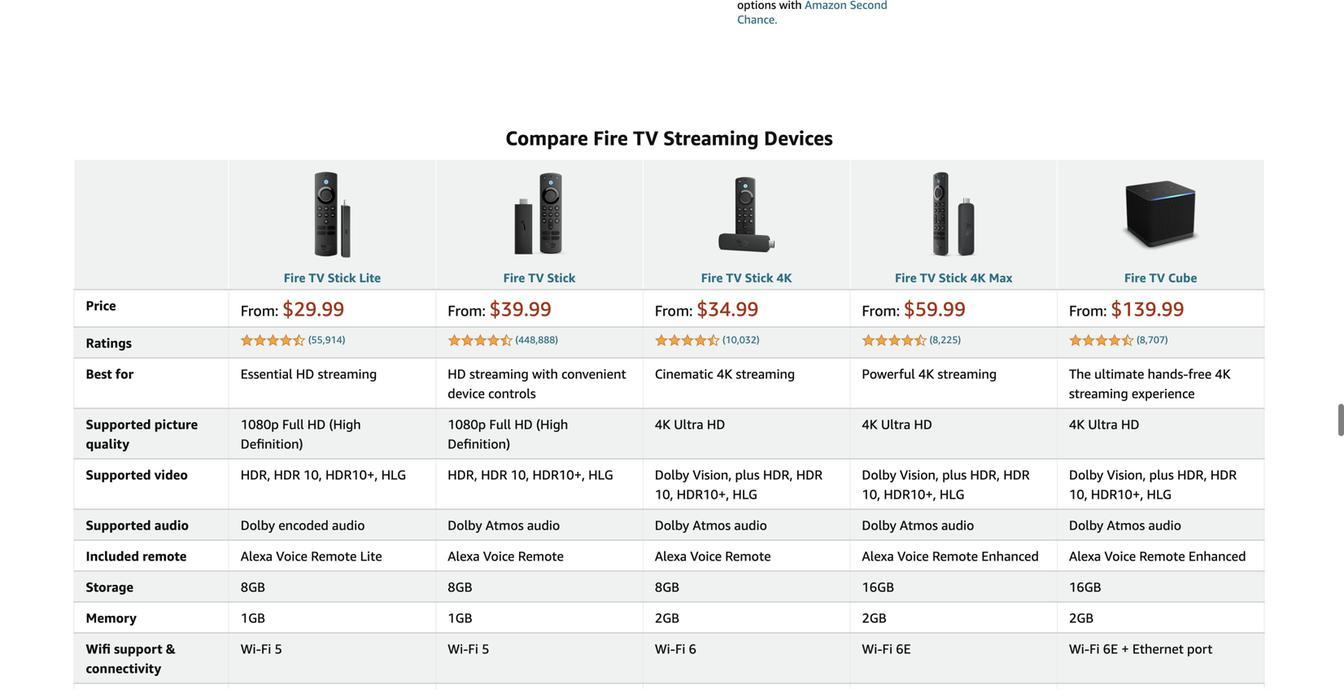 Task type: describe. For each thing, give the bounding box(es) containing it.
(8,707) link
[[1137, 334, 1168, 345]]

$139.99
[[1111, 297, 1184, 320]]

5 wi- from the left
[[1069, 641, 1089, 656]]

ultimate
[[1094, 366, 1144, 381]]

2 alexa from the left
[[448, 548, 480, 564]]

1 audio from the left
[[154, 517, 189, 533]]

memory
[[86, 610, 137, 625]]

$34.99
[[697, 297, 759, 320]]

price
[[86, 298, 116, 313]]

1 5 from the left
[[275, 641, 282, 656]]

3 wi- from the left
[[655, 641, 675, 656]]

5 alexa from the left
[[1069, 548, 1101, 564]]

convenient
[[561, 366, 626, 381]]

tv left streaming
[[633, 126, 658, 150]]

2 atmos from the left
[[693, 517, 731, 533]]

cube
[[1168, 270, 1197, 285]]

2 wi- from the left
[[448, 641, 468, 656]]

6 audio from the left
[[1148, 517, 1181, 533]]

1 vision, from the left
[[693, 467, 732, 482]]

fire for fire tv stick
[[503, 270, 525, 285]]

essential hd streaming
[[241, 366, 377, 381]]

free
[[1188, 366, 1212, 381]]

$59.99
[[904, 297, 966, 320]]

2 vision, from the left
[[900, 467, 939, 482]]

(10,032) link
[[722, 334, 760, 345]]

(55,914)
[[308, 334, 345, 345]]

3 dolby vision, plus hdr, hdr 10, hdr10+, hlg from the left
[[1069, 467, 1237, 502]]

alexa voice remote lite
[[241, 548, 382, 564]]

fire tv stick 4k max image
[[906, 165, 1001, 263]]

4k down powerful at the bottom of page
[[862, 416, 878, 432]]

second
[[850, 0, 887, 11]]

compare
[[505, 126, 588, 150]]

3 atmos from the left
[[900, 517, 938, 533]]

5 audio from the left
[[941, 517, 974, 533]]

cinematic 4k streaming
[[655, 366, 795, 381]]

(55,914) link
[[308, 334, 345, 345]]

fire for fire tv stick 4k
[[701, 270, 723, 285]]

lite for alexa voice remote lite
[[360, 548, 382, 564]]

1 remote from the left
[[311, 548, 357, 564]]

hd down powerful 4k streaming
[[914, 416, 932, 432]]

stick for fire tv stick
[[547, 270, 576, 285]]

1 wi-fi 5 from the left
[[241, 641, 282, 656]]

2 dolby vision, plus hdr, hdr 10, hdr10+, hlg from the left
[[862, 467, 1030, 502]]

2 remote from the left
[[518, 548, 564, 564]]

1 1080p full hd (high definition) from the left
[[241, 416, 361, 451]]

(8,707)
[[1137, 334, 1168, 345]]

6e for wi-fi 6e
[[896, 641, 911, 656]]

2 4k ultra hd from the left
[[862, 416, 932, 432]]

1 full from the left
[[282, 416, 304, 432]]

1 definition) from the left
[[241, 436, 303, 451]]

3 dolby atmos audio from the left
[[862, 517, 974, 533]]

4 audio from the left
[[734, 517, 767, 533]]

from: for $34.99
[[655, 302, 693, 319]]

essential
[[241, 366, 293, 381]]

(8,225) link
[[930, 334, 961, 345]]

fire tv stick 4k image
[[699, 165, 794, 263]]

fire tv cube image
[[1112, 165, 1210, 263]]

from: for $39.99
[[448, 302, 486, 319]]

(10,032)
[[722, 334, 760, 345]]

1 dolby vision, plus hdr, hdr 10, hdr10+, hlg from the left
[[655, 467, 823, 502]]

$29.99
[[282, 297, 344, 320]]

fire tv stick link
[[503, 270, 576, 285]]

amazon second chance. link
[[737, 0, 887, 26]]

3 voice from the left
[[690, 548, 722, 564]]

connectivity
[[86, 660, 161, 676]]

5 voice from the left
[[1104, 548, 1136, 564]]

2 5 from the left
[[482, 641, 489, 656]]

amazon second chance.
[[737, 0, 887, 26]]

hd streaming with convenient device controls
[[448, 366, 626, 401]]

best for
[[86, 366, 133, 381]]

(448,888) link
[[515, 334, 558, 345]]

5 hdr from the left
[[1210, 467, 1237, 482]]

1 alexa from the left
[[241, 548, 273, 564]]

fire tv cube
[[1124, 270, 1197, 285]]

hd down 'essential hd streaming'
[[307, 416, 326, 432]]

tv for fire tv stick 4k
[[726, 270, 742, 285]]

3 vision, from the left
[[1107, 467, 1146, 482]]

4 dolby atmos audio from the left
[[1069, 517, 1181, 533]]

2 wi-fi 5 from the left
[[448, 641, 489, 656]]

1 hdr, from the left
[[241, 467, 270, 482]]

the ultimate hands-free 4k streaming experience
[[1069, 366, 1231, 401]]

hands-
[[1148, 366, 1188, 381]]

1 (high from the left
[[329, 416, 361, 432]]

stick for fire tv stick 4k max
[[939, 270, 967, 285]]

stick for fire tv stick 4k
[[745, 270, 773, 285]]

ethernet
[[1132, 641, 1184, 656]]

3 hdr from the left
[[796, 467, 823, 482]]

1 8gb from the left
[[241, 579, 265, 595]]

included remote
[[86, 548, 187, 564]]

2 fi from the left
[[468, 641, 478, 656]]

best
[[86, 366, 112, 381]]

2 voice from the left
[[483, 548, 515, 564]]

&
[[166, 641, 175, 656]]

1 16gb from the left
[[862, 579, 894, 595]]

fire for fire tv cube
[[1124, 270, 1146, 285]]

4 hdr, from the left
[[970, 467, 1000, 482]]

fire right compare
[[593, 126, 628, 150]]

2 alexa voice remote from the left
[[655, 548, 771, 564]]

3 2gb from the left
[[1069, 610, 1094, 625]]

1 2gb from the left
[[655, 610, 679, 625]]

supported for supported picture quality
[[86, 416, 151, 432]]

2 alexa voice remote enhanced from the left
[[1069, 548, 1246, 564]]

2 plus from the left
[[942, 467, 967, 482]]

wifi
[[86, 641, 111, 656]]

4k down fire tv stick 4k image
[[777, 270, 792, 285]]

3 4k ultra hd from the left
[[1069, 416, 1139, 432]]

wifi support & connectivity
[[86, 641, 175, 676]]

1 ultra from the left
[[674, 416, 703, 432]]

max
[[989, 270, 1012, 285]]

1 enhanced from the left
[[981, 548, 1039, 564]]

2 definition) from the left
[[448, 436, 510, 451]]

4k down cinematic
[[655, 416, 670, 432]]

+
[[1121, 641, 1129, 656]]

supported for supported audio
[[86, 517, 151, 533]]

wi-fi 6e + ethernet port
[[1069, 641, 1213, 656]]

encoded
[[278, 517, 329, 533]]

1 hdr, hdr 10, hdr10+, hlg from the left
[[241, 467, 406, 482]]

fire for fire tv stick 4k max
[[895, 270, 917, 285]]

lite for fire tv stick lite
[[359, 270, 381, 285]]

the
[[1069, 366, 1091, 381]]

1 plus from the left
[[735, 467, 760, 482]]

streaming for cinematic 4k streaming
[[736, 366, 795, 381]]

4 remote from the left
[[932, 548, 978, 564]]

2 1gb from the left
[[448, 610, 472, 625]]



Task type: locate. For each thing, give the bounding box(es) containing it.
2 vertical spatial supported
[[86, 517, 151, 533]]

0 horizontal spatial enhanced
[[981, 548, 1039, 564]]

picture
[[154, 416, 198, 432]]

2 hdr, from the left
[[448, 467, 477, 482]]

streaming inside hd streaming with convenient device controls
[[469, 366, 529, 381]]

fire up "from: $59.99"
[[895, 270, 917, 285]]

$39.99
[[489, 297, 552, 320]]

0 horizontal spatial 1080p full hd (high definition)
[[241, 416, 361, 451]]

support
[[114, 641, 162, 656]]

1 atmos from the left
[[486, 517, 524, 533]]

1 horizontal spatial alexa voice remote enhanced
[[1069, 548, 1246, 564]]

1080p
[[241, 416, 279, 432], [448, 416, 486, 432]]

2gb up wi-fi 6e
[[862, 610, 887, 625]]

streaming inside the ultimate hands-free 4k streaming experience
[[1069, 385, 1128, 401]]

1 vertical spatial supported
[[86, 467, 151, 482]]

1 horizontal spatial definition)
[[448, 436, 510, 451]]

1 horizontal spatial plus
[[942, 467, 967, 482]]

1 wi- from the left
[[241, 641, 261, 656]]

fire tv stick 4k link
[[701, 270, 792, 285]]

from: inside 'from: $139.99'
[[1069, 302, 1107, 319]]

powerful 4k streaming
[[862, 366, 997, 381]]

from: left '$139.99'
[[1069, 302, 1107, 319]]

5
[[275, 641, 282, 656], [482, 641, 489, 656]]

vision,
[[693, 467, 732, 482], [900, 467, 939, 482], [1107, 467, 1146, 482]]

2 audio from the left
[[332, 517, 365, 533]]

0 horizontal spatial alexa voice remote enhanced
[[862, 548, 1039, 564]]

from: $39.99
[[448, 297, 552, 320]]

streaming for essential hd streaming
[[318, 366, 377, 381]]

tv up $34.99 at the right of page
[[726, 270, 742, 285]]

from: $34.99
[[655, 297, 759, 320]]

1 horizontal spatial dolby vision, plus hdr, hdr 10, hdr10+, hlg
[[862, 467, 1030, 502]]

from: left $34.99 at the right of page
[[655, 302, 693, 319]]

from: $139.99
[[1069, 297, 1184, 320]]

0 horizontal spatial hdr, hdr 10, hdr10+, hlg
[[241, 467, 406, 482]]

video
[[154, 467, 188, 482]]

definition) down device
[[448, 436, 510, 451]]

1 horizontal spatial wi-fi 5
[[448, 641, 489, 656]]

fire tv stick 4k max link
[[895, 270, 1012, 285]]

1 alexa voice remote from the left
[[448, 548, 564, 564]]

5 fi from the left
[[1089, 641, 1100, 656]]

2 horizontal spatial dolby vision, plus hdr, hdr 10, hdr10+, hlg
[[1069, 467, 1237, 502]]

6e for wi-fi 6e + ethernet port
[[1103, 641, 1118, 656]]

5 from: from the left
[[1069, 302, 1107, 319]]

2 stick from the left
[[547, 270, 576, 285]]

for
[[115, 366, 133, 381]]

2 ultra from the left
[[881, 416, 911, 432]]

1 horizontal spatial alexa voice remote
[[655, 548, 771, 564]]

2 dolby atmos audio from the left
[[655, 517, 767, 533]]

quality
[[86, 436, 129, 451]]

0 horizontal spatial full
[[282, 416, 304, 432]]

1 horizontal spatial 6e
[[1103, 641, 1118, 656]]

enhanced
[[981, 548, 1039, 564], [1189, 548, 1246, 564]]

fire tv stick
[[503, 270, 576, 285]]

1 horizontal spatial ultra
[[881, 416, 911, 432]]

3 audio from the left
[[527, 517, 560, 533]]

1 horizontal spatial 1080p full hd (high definition)
[[448, 416, 568, 451]]

0 horizontal spatial alexa voice remote
[[448, 548, 564, 564]]

2 hdr from the left
[[481, 467, 507, 482]]

streaming
[[318, 366, 377, 381], [469, 366, 529, 381], [736, 366, 795, 381], [938, 366, 997, 381], [1069, 385, 1128, 401]]

4k down the at bottom right
[[1069, 416, 1085, 432]]

2 supported from the top
[[86, 467, 151, 482]]

4k right powerful at the bottom of page
[[918, 366, 934, 381]]

1 horizontal spatial full
[[489, 416, 511, 432]]

dolby encoded audio
[[241, 517, 365, 533]]

4k inside the ultimate hands-free 4k streaming experience
[[1215, 366, 1231, 381]]

wi-fi 6
[[655, 641, 696, 656]]

4 wi- from the left
[[862, 641, 882, 656]]

0 horizontal spatial definition)
[[241, 436, 303, 451]]

hd
[[296, 366, 314, 381], [448, 366, 466, 381], [307, 416, 326, 432], [514, 416, 533, 432], [707, 416, 725, 432], [914, 416, 932, 432], [1121, 416, 1139, 432]]

0 vertical spatial lite
[[359, 270, 381, 285]]

0 horizontal spatial plus
[[735, 467, 760, 482]]

supported
[[86, 416, 151, 432], [86, 467, 151, 482], [86, 517, 151, 533]]

1 horizontal spatial 1gb
[[448, 610, 472, 625]]

lite down the fire tv stick lite image
[[359, 270, 381, 285]]

supported down quality
[[86, 467, 151, 482]]

streaming for powerful 4k streaming
[[938, 366, 997, 381]]

hd up device
[[448, 366, 466, 381]]

fire tv stick 4k max
[[895, 270, 1012, 285]]

voice
[[276, 548, 307, 564], [483, 548, 515, 564], [690, 548, 722, 564], [897, 548, 929, 564], [1104, 548, 1136, 564]]

supported up quality
[[86, 416, 151, 432]]

1 vertical spatial lite
[[360, 548, 382, 564]]

6
[[689, 641, 696, 656]]

supported video
[[86, 467, 188, 482]]

4k ultra hd down cinematic
[[655, 416, 725, 432]]

0 horizontal spatial ultra
[[674, 416, 703, 432]]

atmos
[[486, 517, 524, 533], [693, 517, 731, 533], [900, 517, 938, 533], [1107, 517, 1145, 533]]

fire tv stick image
[[491, 165, 588, 263]]

wi-fi 6e
[[862, 641, 911, 656]]

compare fire tv streaming devices
[[505, 126, 833, 150]]

powerful
[[862, 366, 915, 381]]

included
[[86, 548, 139, 564]]

ratings
[[86, 335, 132, 350]]

1 horizontal spatial 2gb
[[862, 610, 887, 625]]

2 horizontal spatial ultra
[[1088, 416, 1118, 432]]

ultra down the ultimate
[[1088, 416, 1118, 432]]

hd inside hd streaming with convenient device controls
[[448, 366, 466, 381]]

fire up from: $34.99
[[701, 270, 723, 285]]

tv left cube
[[1149, 270, 1165, 285]]

from: left $59.99
[[862, 302, 900, 319]]

fire tv stick lite
[[284, 270, 381, 285]]

1 horizontal spatial vision,
[[900, 467, 939, 482]]

(448,888)
[[515, 334, 558, 345]]

supported picture quality
[[86, 416, 198, 451]]

dolby
[[655, 467, 689, 482], [862, 467, 896, 482], [1069, 467, 1103, 482], [241, 517, 275, 533], [448, 517, 482, 533], [655, 517, 689, 533], [862, 517, 896, 533], [1069, 517, 1103, 533]]

2 16gb from the left
[[1069, 579, 1101, 595]]

1080p down the essential on the left of the page
[[241, 416, 279, 432]]

streaming up controls at the bottom left
[[469, 366, 529, 381]]

(high down 'essential hd streaming'
[[329, 416, 361, 432]]

experience
[[1132, 385, 1195, 401]]

audio
[[154, 517, 189, 533], [332, 517, 365, 533], [527, 517, 560, 533], [734, 517, 767, 533], [941, 517, 974, 533], [1148, 517, 1181, 533]]

2 horizontal spatial 2gb
[[1069, 610, 1094, 625]]

fire tv cube link
[[1124, 270, 1197, 285]]

from: left $29.99
[[241, 302, 279, 319]]

streaming down (55,914) link in the left of the page
[[318, 366, 377, 381]]

1 1gb from the left
[[241, 610, 265, 625]]

controls
[[488, 385, 536, 401]]

hd right the essential on the left of the page
[[296, 366, 314, 381]]

0 horizontal spatial wi-fi 5
[[241, 641, 282, 656]]

dolby atmos audio
[[448, 517, 560, 533], [655, 517, 767, 533], [862, 517, 974, 533], [1069, 517, 1181, 533]]

full down controls at the bottom left
[[489, 416, 511, 432]]

dolby vision, plus hdr, hdr 10, hdr10+, hlg
[[655, 467, 823, 502], [862, 467, 1030, 502], [1069, 467, 1237, 502]]

1 4k ultra hd from the left
[[655, 416, 725, 432]]

1080p full hd (high definition) down 'essential hd streaming'
[[241, 416, 361, 451]]

0 horizontal spatial (high
[[329, 416, 361, 432]]

2 horizontal spatial plus
[[1149, 467, 1174, 482]]

remote
[[143, 548, 187, 564]]

1gb
[[241, 610, 265, 625], [448, 610, 472, 625]]

5 hdr, from the left
[[1177, 467, 1207, 482]]

3 hdr, from the left
[[763, 467, 793, 482]]

stick for fire tv stick lite
[[328, 270, 356, 285]]

0 horizontal spatial 4k ultra hd
[[655, 416, 725, 432]]

1 horizontal spatial (high
[[536, 416, 568, 432]]

hdr, hdr 10, hdr10+, hlg
[[241, 467, 406, 482], [448, 467, 613, 482]]

3 fi from the left
[[675, 641, 685, 656]]

fire up the from: $29.99
[[284, 270, 306, 285]]

1 stick from the left
[[328, 270, 356, 285]]

ultra down cinematic
[[674, 416, 703, 432]]

fire for fire tv stick lite
[[284, 270, 306, 285]]

1 1080p from the left
[[241, 416, 279, 432]]

supported up included
[[86, 517, 151, 533]]

from: inside "from: $59.99"
[[862, 302, 900, 319]]

supported inside supported picture quality
[[86, 416, 151, 432]]

hd down controls at the bottom left
[[514, 416, 533, 432]]

1 dolby atmos audio from the left
[[448, 517, 560, 533]]

fire tv stick 4k
[[701, 270, 792, 285]]

3 remote from the left
[[725, 548, 771, 564]]

2 horizontal spatial 4k ultra hd
[[1069, 416, 1139, 432]]

2 8gb from the left
[[448, 579, 472, 595]]

1 horizontal spatial enhanced
[[1189, 548, 1246, 564]]

from: inside the from: $29.99
[[241, 302, 279, 319]]

1 horizontal spatial 4k ultra hd
[[862, 416, 932, 432]]

fire tv stick lite image
[[284, 165, 381, 263]]

(high down hd streaming with convenient device controls
[[536, 416, 568, 432]]

3 ultra from the left
[[1088, 416, 1118, 432]]

from: $59.99
[[862, 297, 966, 320]]

lite
[[359, 270, 381, 285], [360, 548, 382, 564]]

amazon
[[805, 0, 847, 11]]

streaming down (10,032) link
[[736, 366, 795, 381]]

1 supported from the top
[[86, 416, 151, 432]]

fi
[[261, 641, 271, 656], [468, 641, 478, 656], [675, 641, 685, 656], [882, 641, 893, 656], [1089, 641, 1100, 656]]

cinematic
[[655, 366, 713, 381]]

definition) down the essential on the left of the page
[[241, 436, 303, 451]]

2 full from the left
[[489, 416, 511, 432]]

1 horizontal spatial 1080p
[[448, 416, 486, 432]]

0 horizontal spatial vision,
[[693, 467, 732, 482]]

tv for fire tv stick 4k max
[[920, 270, 936, 285]]

tv up $39.99
[[528, 270, 544, 285]]

lite down "dolby encoded audio"
[[360, 548, 382, 564]]

1 horizontal spatial hdr, hdr 10, hdr10+, hlg
[[448, 467, 613, 482]]

3 alexa from the left
[[655, 548, 687, 564]]

stick up $29.99
[[328, 270, 356, 285]]

ultra
[[674, 416, 703, 432], [881, 416, 911, 432], [1088, 416, 1118, 432]]

hd down the ultimate hands-free 4k streaming experience
[[1121, 416, 1139, 432]]

devices
[[764, 126, 833, 150]]

with
[[532, 366, 558, 381]]

4 from: from the left
[[862, 302, 900, 319]]

6e
[[896, 641, 911, 656], [1103, 641, 1118, 656]]

2 (high from the left
[[536, 416, 568, 432]]

3 plus from the left
[[1149, 467, 1174, 482]]

4 alexa from the left
[[862, 548, 894, 564]]

0 vertical spatial supported
[[86, 416, 151, 432]]

3 supported from the top
[[86, 517, 151, 533]]

storage
[[86, 579, 133, 595]]

wi-
[[241, 641, 261, 656], [448, 641, 468, 656], [655, 641, 675, 656], [862, 641, 882, 656], [1069, 641, 1089, 656]]

2 horizontal spatial vision,
[[1107, 467, 1146, 482]]

stick up $34.99 at the right of page
[[745, 270, 773, 285]]

4 hdr from the left
[[1003, 467, 1030, 482]]

tv for fire tv stick lite
[[309, 270, 324, 285]]

(8,225)
[[930, 334, 961, 345]]

4 voice from the left
[[897, 548, 929, 564]]

0 horizontal spatial 16gb
[[862, 579, 894, 595]]

3 from: from the left
[[655, 302, 693, 319]]

1 fi from the left
[[261, 641, 271, 656]]

2gb up wi-fi 6
[[655, 610, 679, 625]]

2 2gb from the left
[[862, 610, 887, 625]]

full down 'essential hd streaming'
[[282, 416, 304, 432]]

4k ultra hd down the ultimate
[[1069, 416, 1139, 432]]

tv up $29.99
[[309, 270, 324, 285]]

4k ultra hd down powerful at the bottom of page
[[862, 416, 932, 432]]

from: for $139.99
[[1069, 302, 1107, 319]]

0 horizontal spatial 2gb
[[655, 610, 679, 625]]

2 6e from the left
[[1103, 641, 1118, 656]]

1 alexa voice remote enhanced from the left
[[862, 548, 1039, 564]]

from: left $39.99
[[448, 302, 486, 319]]

1080p down device
[[448, 416, 486, 432]]

0 horizontal spatial 8gb
[[241, 579, 265, 595]]

0 horizontal spatial 6e
[[896, 641, 911, 656]]

0 horizontal spatial 5
[[275, 641, 282, 656]]

1 from: from the left
[[241, 302, 279, 319]]

2 hdr, hdr 10, hdr10+, hlg from the left
[[448, 467, 613, 482]]

streaming down the at bottom right
[[1069, 385, 1128, 401]]

device
[[448, 385, 485, 401]]

from: for $59.99
[[862, 302, 900, 319]]

tv for fire tv stick
[[528, 270, 544, 285]]

alexa voice remote enhanced
[[862, 548, 1039, 564], [1069, 548, 1246, 564]]

1 horizontal spatial 5
[[482, 641, 489, 656]]

port
[[1187, 641, 1213, 656]]

supported audio
[[86, 517, 189, 533]]

from: for $29.99
[[241, 302, 279, 319]]

supported for supported video
[[86, 467, 151, 482]]

(high
[[329, 416, 361, 432], [536, 416, 568, 432]]

1080p full hd (high definition) down controls at the bottom left
[[448, 416, 568, 451]]

fire up $39.99
[[503, 270, 525, 285]]

2 1080p full hd (high definition) from the left
[[448, 416, 568, 451]]

4k ultra hd
[[655, 416, 725, 432], [862, 416, 932, 432], [1069, 416, 1139, 432]]

alexa voice remote
[[448, 548, 564, 564], [655, 548, 771, 564]]

streaming down (8,225)
[[938, 366, 997, 381]]

ultra down powerful at the bottom of page
[[881, 416, 911, 432]]

4 atmos from the left
[[1107, 517, 1145, 533]]

from: inside from: $34.99
[[655, 302, 693, 319]]

4 stick from the left
[[939, 270, 967, 285]]

4 fi from the left
[[882, 641, 893, 656]]

chance.
[[737, 13, 777, 26]]

tv for fire tv cube
[[1149, 270, 1165, 285]]

4k left max
[[970, 270, 986, 285]]

1 6e from the left
[[896, 641, 911, 656]]

2 enhanced from the left
[[1189, 548, 1246, 564]]

streaming
[[663, 126, 759, 150]]

2 1080p from the left
[[448, 416, 486, 432]]

4k
[[777, 270, 792, 285], [970, 270, 986, 285], [717, 366, 732, 381], [918, 366, 934, 381], [1215, 366, 1231, 381], [655, 416, 670, 432], [862, 416, 878, 432], [1069, 416, 1085, 432]]

from:
[[241, 302, 279, 319], [448, 302, 486, 319], [655, 302, 693, 319], [862, 302, 900, 319], [1069, 302, 1107, 319]]

1 horizontal spatial 16gb
[[1069, 579, 1101, 595]]

0 horizontal spatial 1gb
[[241, 610, 265, 625]]

1 voice from the left
[[276, 548, 307, 564]]

5 remote from the left
[[1139, 548, 1185, 564]]

from: $29.99
[[241, 297, 344, 320]]

4k right "free"
[[1215, 366, 1231, 381]]

from: inside from: $39.99
[[448, 302, 486, 319]]

0 horizontal spatial dolby vision, plus hdr, hdr 10, hdr10+, hlg
[[655, 467, 823, 502]]

stick up $59.99
[[939, 270, 967, 285]]

tv
[[633, 126, 658, 150], [309, 270, 324, 285], [528, 270, 544, 285], [726, 270, 742, 285], [920, 270, 936, 285], [1149, 270, 1165, 285]]

tv up $59.99
[[920, 270, 936, 285]]

2 horizontal spatial 8gb
[[655, 579, 679, 595]]

plus
[[735, 467, 760, 482], [942, 467, 967, 482], [1149, 467, 1174, 482]]

hlg
[[381, 467, 406, 482], [588, 467, 613, 482], [733, 486, 757, 502], [940, 486, 965, 502], [1147, 486, 1172, 502]]

remote
[[311, 548, 357, 564], [518, 548, 564, 564], [725, 548, 771, 564], [932, 548, 978, 564], [1139, 548, 1185, 564]]

hd down cinematic 4k streaming
[[707, 416, 725, 432]]

fire tv stick lite link
[[284, 270, 381, 285]]

2gb up wi-fi 6e + ethernet port
[[1069, 610, 1094, 625]]

3 8gb from the left
[[655, 579, 679, 595]]

fire up 'from: $139.99'
[[1124, 270, 1146, 285]]

1 hdr from the left
[[274, 467, 300, 482]]

0 horizontal spatial 1080p
[[241, 416, 279, 432]]

4k down (10,032)
[[717, 366, 732, 381]]

stick up $39.99
[[547, 270, 576, 285]]

1 horizontal spatial 8gb
[[448, 579, 472, 595]]



Task type: vqa. For each thing, say whether or not it's contained in the screenshot.
Alexa Voice Remote Lite
yes



